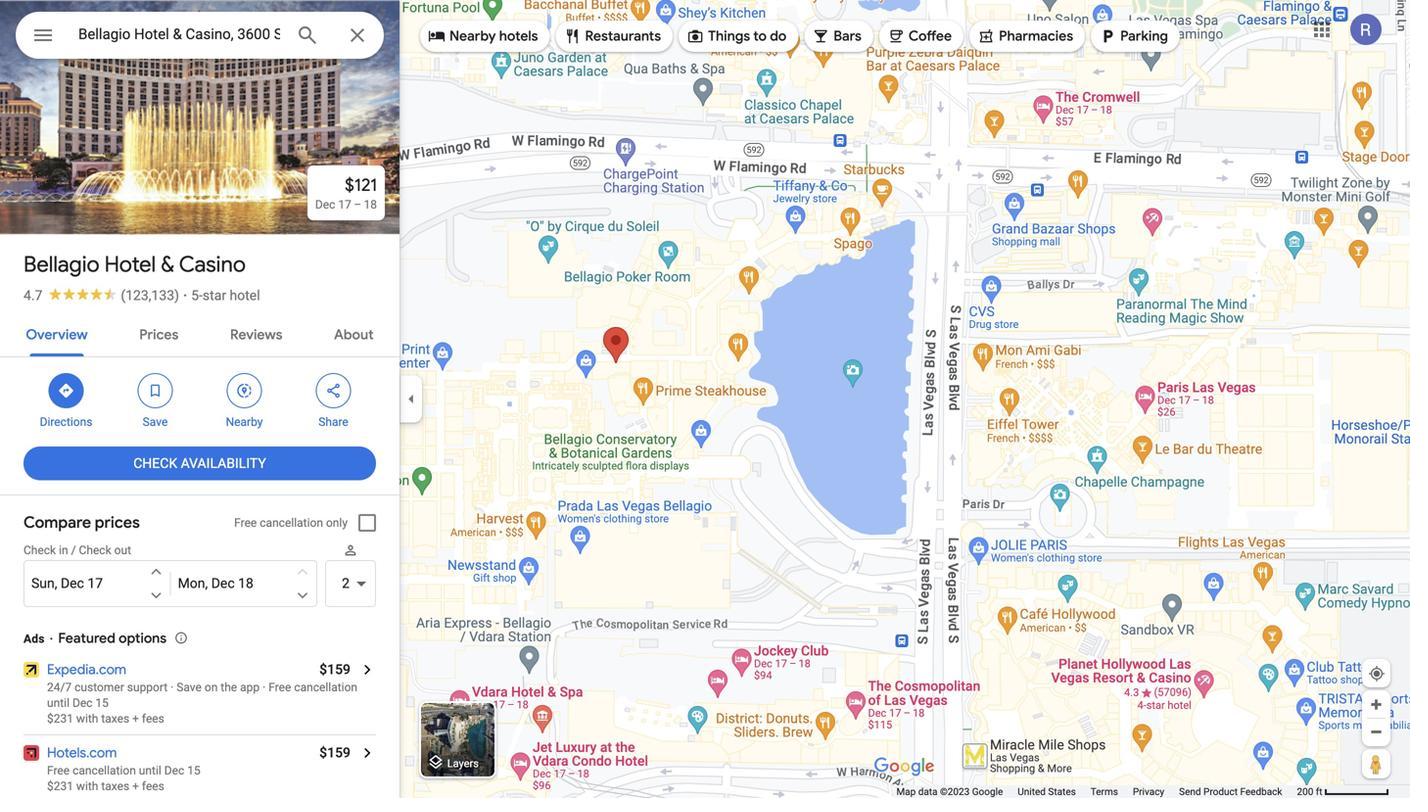 Task type: vqa. For each thing, say whether or not it's contained in the screenshot.
TAXES in Free cancellation until Dec 15 $231 with taxes + fees
yes



Task type: describe. For each thing, give the bounding box(es) containing it.
fees inside the 24/7 customer support · save on the app · free cancellation until dec 15 $231 with taxes + fees
[[142, 712, 164, 726]]

$121 dec 17 – 18
[[315, 174, 377, 212]]

actions for bellagio hotel & casino region
[[0, 358, 400, 440]]

mon, dec 18
[[178, 576, 254, 592]]

share
[[319, 415, 349, 429]]

restaurants
[[585, 27, 661, 45]]

show street view coverage image
[[1363, 749, 1391, 779]]

send product feedback button
[[1180, 786, 1283, 798]]

2 horizontal spatial ·
[[263, 681, 266, 695]]

states
[[1049, 786, 1076, 798]]

©2023
[[940, 786, 970, 798]]

send product feedback
[[1180, 786, 1283, 798]]

layers
[[447, 758, 479, 770]]

1 check from the left
[[24, 544, 56, 557]]

2 button
[[325, 560, 376, 607]]

save inside "actions for bellagio hotel & casino" region
[[143, 415, 168, 429]]

free cancellation until dec 15 $231 with taxes + fees
[[47, 764, 201, 794]]

tab list inside bellagio hotel & casino 'main content'
[[0, 310, 400, 357]]


[[1099, 25, 1117, 47]]

options
[[119, 630, 167, 648]]

2
[[342, 576, 350, 592]]

guests group
[[325, 543, 376, 607]]

reviews button
[[215, 310, 298, 357]]

dec for $121
[[315, 198, 335, 212]]

reviews
[[230, 326, 283, 344]]

hotel
[[105, 251, 156, 278]]

sun, dec 17
[[31, 576, 103, 592]]

Bellagio Hotel & Casino, 3600 S Las Vegas Blvd, Las Vegas, NV 89109 field
[[16, 12, 384, 59]]

on
[[205, 681, 218, 695]]

18
[[238, 576, 254, 592]]

17
[[88, 576, 103, 592]]

+ inside the 24/7 customer support · save on the app · free cancellation until dec 15 $231 with taxes + fees
[[132, 712, 139, 726]]

overview
[[26, 326, 88, 344]]

map data ©2023 google
[[897, 786, 1004, 798]]

bellagio
[[24, 251, 100, 278]]


[[428, 25, 446, 47]]

bars
[[834, 27, 862, 45]]

photo of bellagio hotel & casino image
[[0, 0, 409, 235]]

until inside the 24/7 customer support · save on the app · free cancellation until dec 15 $231 with taxes + fees
[[47, 697, 70, 710]]

$159 for hotels.com
[[320, 745, 351, 761]]

save inside the 24/7 customer support · save on the app · free cancellation until dec 15 $231 with taxes + fees
[[177, 681, 202, 695]]

2 check from the left
[[79, 544, 111, 557]]

united states button
[[1018, 786, 1076, 798]]

free inside the 24/7 customer support · save on the app · free cancellation until dec 15 $231 with taxes + fees
[[269, 681, 291, 695]]

check availability link
[[24, 440, 376, 487]]

featured options
[[58, 630, 167, 648]]

overview button
[[10, 310, 103, 357]]

do
[[770, 27, 787, 45]]

200 ft
[[1298, 786, 1323, 798]]

fees inside free cancellation until dec 15 $231 with taxes + fees
[[142, 780, 164, 794]]

set check in one day earlier image
[[148, 563, 165, 581]]

only
[[326, 516, 348, 530]]

support
[[127, 681, 168, 695]]

$159 for expedia.com
[[320, 662, 351, 678]]

expedia.com
[[47, 661, 126, 679]]

 coffee
[[887, 25, 952, 47]]

17 – 18
[[338, 198, 377, 212]]

check
[[133, 455, 177, 471]]

24/7
[[47, 681, 72, 695]]

 search field
[[16, 12, 384, 63]]

(123,133)
[[121, 288, 179, 304]]

dec inside free cancellation until dec 15 $231 with taxes + fees
[[164, 764, 184, 778]]

cancellation inside the 24/7 customer support · save on the app · free cancellation until dec 15 $231 with taxes + fees
[[294, 681, 358, 695]]


[[887, 25, 905, 47]]

dec for sun,
[[61, 576, 84, 592]]

with inside the 24/7 customer support · save on the app · free cancellation until dec 15 $231 with taxes + fees
[[76, 712, 98, 726]]

footer inside the google maps element
[[897, 786, 1298, 798]]

data
[[919, 786, 938, 798]]

zoom out image
[[1370, 725, 1384, 740]]

set check out one day later image
[[294, 587, 312, 604]]

the
[[221, 681, 237, 695]]

product
[[1204, 786, 1238, 798]]

compare prices
[[24, 513, 140, 533]]

nearby inside  nearby hotels
[[450, 27, 496, 45]]

set check out one day earlier image
[[294, 563, 312, 581]]

compare
[[24, 513, 91, 533]]

407,007
[[50, 194, 106, 213]]

hotel
[[230, 288, 260, 304]]

ft
[[1316, 786, 1323, 798]]

sun,
[[31, 576, 57, 592]]

united
[[1018, 786, 1046, 798]]

 bars
[[812, 25, 862, 47]]

star
[[203, 288, 226, 304]]

until inside free cancellation until dec 15 $231 with taxes + fees
[[139, 764, 161, 778]]


[[146, 380, 164, 402]]

 nearby hotels
[[428, 25, 538, 47]]

hotels
[[499, 27, 538, 45]]

with inside free cancellation until dec 15 $231 with taxes + fees
[[76, 780, 98, 794]]

out
[[114, 544, 131, 557]]

· 5-star hotel
[[183, 288, 260, 304]]

prices
[[139, 326, 179, 344]]



Task type: locate. For each thing, give the bounding box(es) containing it.
0 vertical spatial free
[[234, 516, 257, 530]]

407,007 photos
[[50, 194, 158, 213]]

2 $231 from the top
[[47, 780, 73, 794]]

taxes inside the 24/7 customer support · save on the app · free cancellation until dec 15 $231 with taxes + fees
[[101, 712, 129, 726]]

0 horizontal spatial check
[[24, 544, 56, 557]]

1 vertical spatial $159
[[320, 745, 351, 761]]

dec left 17 – 18 in the left top of the page
[[315, 198, 335, 212]]

24/7 customer support · save on the app · free cancellation until dec 15 $231 with taxes + fees
[[47, 681, 358, 726]]

2 + from the top
[[132, 780, 139, 794]]

fees down 'support'
[[142, 712, 164, 726]]

/
[[71, 544, 76, 557]]

1 horizontal spatial 15
[[187, 764, 201, 778]]

save
[[143, 415, 168, 429], [177, 681, 202, 695]]

cancellation down hotels.com
[[73, 764, 136, 778]]

1 vertical spatial save
[[177, 681, 202, 695]]

cancellation inside free cancellation until dec 15 $231 with taxes + fees
[[73, 764, 136, 778]]

free down hotels.com
[[47, 764, 70, 778]]

check right / at bottom left
[[79, 544, 111, 557]]

407,007 photos button
[[15, 186, 166, 220]]

more information about these ads image
[[174, 631, 188, 645]]

0 vertical spatial 15
[[95, 697, 109, 710]]

1 + from the top
[[132, 712, 139, 726]]

with down hotels.com
[[76, 780, 98, 794]]


[[978, 25, 995, 47]]

 pharmacies
[[978, 25, 1074, 47]]

free for free cancellation only
[[234, 516, 257, 530]]

save left the on
[[177, 681, 202, 695]]

zoom in image
[[1370, 698, 1384, 712]]

free cancellation only
[[234, 516, 348, 530]]

0 horizontal spatial until
[[47, 697, 70, 710]]

tab list containing overview
[[0, 310, 400, 357]]

cancellation left only on the bottom
[[260, 516, 323, 530]]

check in / check out group
[[24, 543, 318, 607]]

$231 down hotels.com
[[47, 780, 73, 794]]

0 horizontal spatial ·
[[171, 681, 174, 695]]

1 horizontal spatial ·
[[183, 288, 187, 304]]

footer
[[897, 786, 1298, 798]]


[[31, 21, 55, 49]]

customer
[[75, 681, 124, 695]]

google account: ruby anderson  
(rubyanndersson@gmail.com) image
[[1351, 14, 1382, 45]]

200 ft button
[[1298, 786, 1390, 798]]

$231 inside the 24/7 customer support · save on the app · free cancellation until dec 15 $231 with taxes + fees
[[47, 712, 73, 726]]

123,133 reviews element
[[121, 288, 179, 304]]

1 horizontal spatial save
[[177, 681, 202, 695]]

2 $159 from the top
[[320, 745, 351, 761]]

dec left 18
[[211, 576, 235, 592]]

dec inside $121 dec 17 – 18
[[315, 198, 335, 212]]

free for free cancellation until dec 15 $231 with taxes + fees
[[47, 764, 70, 778]]

dec down the 24/7 customer support · save on the app · free cancellation until dec 15 $231 with taxes + fees
[[164, 764, 184, 778]]

1 vertical spatial free
[[269, 681, 291, 695]]

0 vertical spatial +
[[132, 712, 139, 726]]

$231 down 24/7
[[47, 712, 73, 726]]

taxes inside free cancellation until dec 15 $231 with taxes + fees
[[101, 780, 129, 794]]

0 vertical spatial with
[[76, 712, 98, 726]]

nearby
[[450, 27, 496, 45], [226, 415, 263, 429]]

cancellation for free cancellation until dec 15 $231 with taxes + fees
[[73, 764, 136, 778]]

5-
[[191, 288, 203, 304]]

until down 'support'
[[139, 764, 161, 778]]

1 $159 from the top
[[320, 662, 351, 678]]

check availability
[[133, 455, 266, 471]]

2 with from the top
[[76, 780, 98, 794]]

1 vertical spatial +
[[132, 780, 139, 794]]

coffee
[[909, 27, 952, 45]]

prices
[[95, 513, 140, 533]]

0 horizontal spatial 15
[[95, 697, 109, 710]]

2 vertical spatial free
[[47, 764, 70, 778]]

2 fees from the top
[[142, 780, 164, 794]]

 button
[[16, 12, 71, 63]]

until down 24/7
[[47, 697, 70, 710]]

nearby right 
[[450, 27, 496, 45]]

directions
[[40, 415, 93, 429]]


[[325, 380, 342, 402]]

app
[[240, 681, 260, 695]]

1 horizontal spatial check
[[79, 544, 111, 557]]

2 horizontal spatial free
[[269, 681, 291, 695]]

bellagio hotel & casino
[[24, 251, 246, 278]]

1 vertical spatial cancellation
[[294, 681, 358, 695]]

prices button
[[124, 310, 194, 357]]

0 vertical spatial nearby
[[450, 27, 496, 45]]

things
[[708, 27, 750, 45]]

featured
[[58, 630, 116, 648]]

terms
[[1091, 786, 1119, 798]]

1 vertical spatial fees
[[142, 780, 164, 794]]

collapse side panel image
[[401, 388, 422, 410]]

1 $231 from the top
[[47, 712, 73, 726]]

1 vertical spatial until
[[139, 764, 161, 778]]

free right app
[[269, 681, 291, 695]]

free inside free cancellation until dec 15 $231 with taxes + fees
[[47, 764, 70, 778]]

· left 5-
[[183, 288, 187, 304]]

taxes down hotels.com
[[101, 780, 129, 794]]

cancellation for free cancellation only
[[260, 516, 323, 530]]

tab list
[[0, 310, 400, 357]]

&
[[161, 251, 174, 278]]

availability
[[181, 455, 266, 471]]

pharmacies
[[999, 27, 1074, 45]]

footer containing map data ©2023 google
[[897, 786, 1298, 798]]

about
[[334, 326, 374, 344]]

google
[[973, 786, 1004, 798]]

none field inside bellagio hotel & casino, 3600 s las vegas blvd, las vegas, nv 89109 field
[[78, 23, 280, 46]]


[[236, 380, 253, 402]]

· right app
[[263, 681, 266, 695]]

1 vertical spatial with
[[76, 780, 98, 794]]

parking
[[1121, 27, 1169, 45]]

casino
[[179, 251, 246, 278]]

0 horizontal spatial free
[[47, 764, 70, 778]]

0 vertical spatial $159
[[320, 662, 351, 678]]

2 taxes from the top
[[101, 780, 129, 794]]

in
[[59, 544, 68, 557]]

15
[[95, 697, 109, 710], [187, 764, 201, 778]]

1 taxes from the top
[[101, 712, 129, 726]]


[[687, 25, 705, 47]]


[[564, 25, 581, 47]]

united states
[[1018, 786, 1076, 798]]

0 vertical spatial until
[[47, 697, 70, 710]]

$231
[[47, 712, 73, 726], [47, 780, 73, 794]]

1 horizontal spatial until
[[139, 764, 161, 778]]

mon,
[[178, 576, 208, 592]]

privacy button
[[1133, 786, 1165, 798]]

1 vertical spatial nearby
[[226, 415, 263, 429]]

dec left the 17 on the bottom of the page
[[61, 576, 84, 592]]

4.7 stars image
[[43, 288, 121, 300]]

+ inside free cancellation until dec 15 $231 with taxes + fees
[[132, 780, 139, 794]]

dec down customer
[[72, 697, 93, 710]]

taxes
[[101, 712, 129, 726], [101, 780, 129, 794]]

about button
[[319, 310, 390, 357]]

$121
[[345, 174, 377, 196]]

15 inside free cancellation until dec 15 $231 with taxes + fees
[[187, 764, 201, 778]]

0 vertical spatial fees
[[142, 712, 164, 726]]

send
[[1180, 786, 1202, 798]]

dec
[[315, 198, 335, 212], [61, 576, 84, 592], [211, 576, 235, 592], [72, 697, 93, 710], [164, 764, 184, 778]]

show your location image
[[1369, 665, 1386, 683]]

1 horizontal spatial nearby
[[450, 27, 496, 45]]

 things to do
[[687, 25, 787, 47]]

 parking
[[1099, 25, 1169, 47]]

check in / check out
[[24, 544, 131, 557]]

taxes down customer
[[101, 712, 129, 726]]

photos
[[110, 194, 158, 213]]

sunday, december 17 to monday, december 18 group
[[24, 560, 318, 607]]

nearby inside "actions for bellagio hotel & casino" region
[[226, 415, 263, 429]]


[[57, 380, 75, 402]]

· right 'support'
[[171, 681, 174, 695]]

dec for mon,
[[211, 576, 235, 592]]

1 vertical spatial taxes
[[101, 780, 129, 794]]

1 vertical spatial $231
[[47, 780, 73, 794]]


[[812, 25, 830, 47]]

1 with from the top
[[76, 712, 98, 726]]

15 inside the 24/7 customer support · save on the app · free cancellation until dec 15 $231 with taxes + fees
[[95, 697, 109, 710]]

1 horizontal spatial free
[[234, 516, 257, 530]]

200
[[1298, 786, 1314, 798]]

dec inside the 24/7 customer support · save on the app · free cancellation until dec 15 $231 with taxes + fees
[[72, 697, 93, 710]]

free up 18
[[234, 516, 257, 530]]

cancellation
[[260, 516, 323, 530], [294, 681, 358, 695], [73, 764, 136, 778]]

with
[[76, 712, 98, 726], [76, 780, 98, 794]]

cancellation right app
[[294, 681, 358, 695]]

$159
[[320, 662, 351, 678], [320, 745, 351, 761]]

bellagio hotel & casino main content
[[0, 0, 409, 798]]

0 vertical spatial $231
[[47, 712, 73, 726]]

15 down customer
[[95, 697, 109, 710]]

2 vertical spatial cancellation
[[73, 764, 136, 778]]

1 fees from the top
[[142, 712, 164, 726]]

fees down the 24/7 customer support · save on the app · free cancellation until dec 15 $231 with taxes + fees
[[142, 780, 164, 794]]

0 vertical spatial cancellation
[[260, 516, 323, 530]]

 restaurants
[[564, 25, 661, 47]]

check left in
[[24, 544, 56, 557]]

privacy
[[1133, 786, 1165, 798]]

save down 
[[143, 415, 168, 429]]

nearby down 
[[226, 415, 263, 429]]

set check in one day later image
[[148, 587, 165, 604]]

terms button
[[1091, 786, 1119, 798]]

None field
[[78, 23, 280, 46]]

hotels.com
[[47, 745, 117, 762]]

0 horizontal spatial nearby
[[226, 415, 263, 429]]

0 vertical spatial save
[[143, 415, 168, 429]]

with down customer
[[76, 712, 98, 726]]

google maps element
[[0, 0, 1411, 798]]

15 down the 24/7 customer support · save on the app · free cancellation until dec 15 $231 with taxes + fees
[[187, 764, 201, 778]]

$231 inside free cancellation until dec 15 $231 with taxes + fees
[[47, 780, 73, 794]]

0 horizontal spatial save
[[143, 415, 168, 429]]

map
[[897, 786, 916, 798]]

ads
[[24, 632, 45, 646]]

fees
[[142, 712, 164, 726], [142, 780, 164, 794]]

0 vertical spatial taxes
[[101, 712, 129, 726]]

feedback
[[1241, 786, 1283, 798]]

·
[[183, 288, 187, 304], [171, 681, 174, 695], [263, 681, 266, 695]]

1 vertical spatial 15
[[187, 764, 201, 778]]

to
[[754, 27, 767, 45]]



